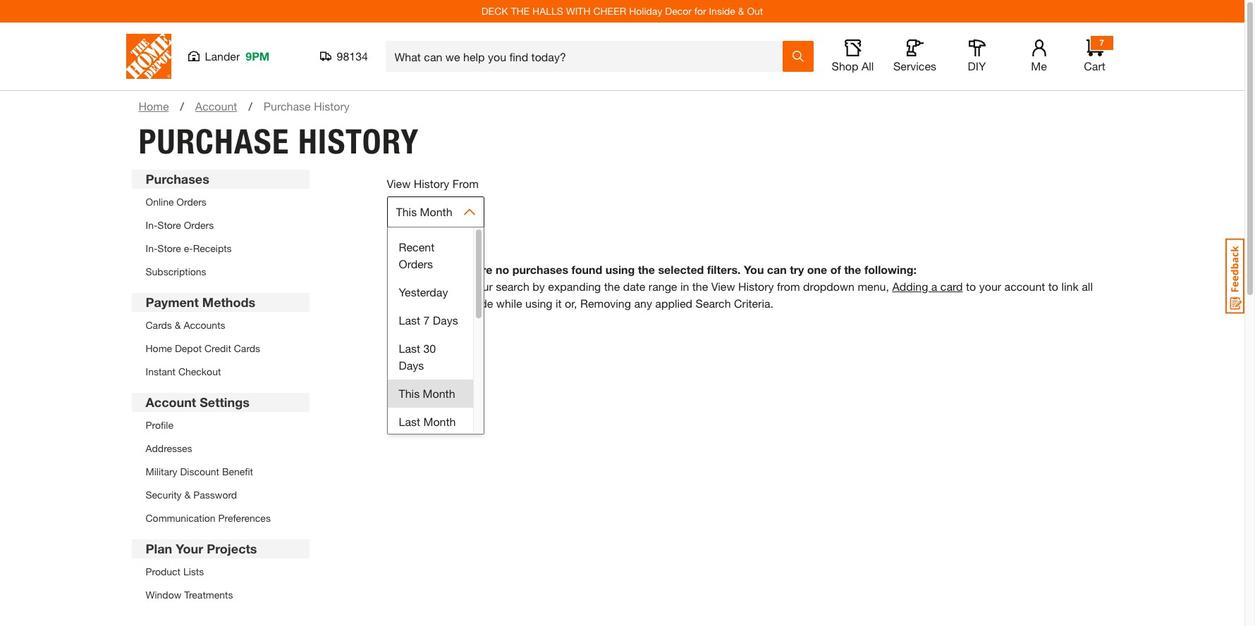 Task type: locate. For each thing, give the bounding box(es) containing it.
cart
[[1084, 59, 1105, 73]]

last down this month option
[[399, 415, 420, 429]]

last
[[399, 314, 420, 327], [399, 342, 420, 355], [399, 415, 420, 429]]

no
[[496, 263, 509, 276]]

purchases down broadening
[[409, 297, 462, 310]]

home depot credit cards
[[146, 343, 260, 355]]

/ right account link
[[248, 99, 252, 113]]

0 vertical spatial orders
[[176, 196, 206, 208]]

for
[[694, 5, 706, 17]]

1 vertical spatial month
[[423, 387, 455, 400]]

to
[[966, 280, 976, 293], [1048, 280, 1058, 293]]

to left the link at the top
[[1048, 280, 1058, 293]]

view down filters.
[[711, 280, 735, 293]]

1 horizontal spatial days
[[433, 314, 458, 327]]

using up date
[[606, 263, 635, 276]]

card
[[940, 280, 963, 293]]

addresses
[[146, 443, 192, 455]]

profile
[[146, 420, 173, 431]]

your down are
[[471, 280, 493, 293]]

from
[[453, 177, 479, 190]]

all
[[862, 59, 874, 73]]

in- up 'subscriptions' link
[[146, 243, 157, 255]]

9pm
[[246, 49, 270, 63]]

1 in- from the top
[[146, 219, 157, 231]]

purchase down 9pm
[[263, 99, 311, 113]]

last left the 30
[[399, 342, 420, 355]]

0 horizontal spatial 7
[[423, 314, 430, 327]]

broadening
[[409, 280, 467, 293]]

this up the recent
[[396, 205, 417, 219]]

month inside button
[[420, 205, 452, 219]]

this month down 'view history from'
[[396, 205, 452, 219]]

days down yesterday "option"
[[433, 314, 458, 327]]

0 vertical spatial days
[[433, 314, 458, 327]]

month for last month option
[[423, 415, 456, 429]]

view up this month button
[[387, 177, 411, 190]]

list box
[[387, 228, 473, 627]]

1 horizontal spatial purchases
[[512, 263, 568, 276]]

month down 'view history from'
[[420, 205, 452, 219]]

home down the home depot logo
[[139, 99, 169, 113]]

store for e-
[[157, 243, 181, 255]]

cheer
[[593, 5, 626, 17]]

0 vertical spatial month
[[420, 205, 452, 219]]

1 horizontal spatial 7
[[1099, 37, 1104, 48]]

me button
[[1016, 39, 1061, 73]]

1 horizontal spatial /
[[248, 99, 252, 113]]

days
[[433, 314, 458, 327], [399, 359, 424, 372]]

7 inside option
[[423, 314, 430, 327]]

the
[[638, 263, 655, 276], [844, 263, 861, 276], [604, 280, 620, 293], [692, 280, 708, 293]]

home up instant
[[146, 343, 172, 355]]

last inside last 30 days
[[399, 342, 420, 355]]

0 vertical spatial last
[[399, 314, 420, 327]]

0 vertical spatial cards
[[146, 319, 172, 331]]

7 down yesterday "option"
[[423, 314, 430, 327]]

1 vertical spatial this month
[[399, 387, 455, 400]]

shop all button
[[830, 39, 875, 73]]

1 vertical spatial view
[[711, 280, 735, 293]]

projects
[[207, 541, 257, 557]]

1 vertical spatial using
[[525, 297, 552, 310]]

purchase down account link
[[139, 121, 289, 162]]

the up date
[[638, 263, 655, 276]]

2 vertical spatial month
[[423, 415, 456, 429]]

dropdown
[[803, 280, 855, 293]]

store left e-
[[157, 243, 181, 255]]

account down 'lander'
[[195, 99, 237, 113]]

1 vertical spatial days
[[399, 359, 424, 372]]

in-
[[146, 219, 157, 231], [146, 243, 157, 255]]

1 horizontal spatial &
[[184, 489, 191, 501]]

1 store from the top
[[157, 219, 181, 231]]

last for last 7 days
[[399, 314, 420, 327]]

settings
[[200, 395, 249, 410]]

store
[[157, 219, 181, 231], [157, 243, 181, 255]]

0 horizontal spatial days
[[399, 359, 424, 372]]

product lists
[[146, 566, 204, 578]]

receipts
[[193, 243, 232, 255]]

0 horizontal spatial view
[[387, 177, 411, 190]]

decor
[[665, 5, 692, 17]]

all
[[1082, 280, 1093, 293]]

1 horizontal spatial cards
[[234, 343, 260, 355]]

7 inside cart 7
[[1099, 37, 1104, 48]]

1 vertical spatial in-
[[146, 243, 157, 255]]

this up 'last month'
[[399, 387, 420, 400]]

1 horizontal spatial to
[[1048, 280, 1058, 293]]

home for home
[[139, 99, 169, 113]]

0 horizontal spatial cards
[[146, 319, 172, 331]]

preferences
[[218, 513, 271, 525]]

2 your from the left
[[979, 280, 1001, 293]]

your
[[176, 541, 203, 557]]

profile link
[[146, 420, 173, 431]]

1 vertical spatial account
[[146, 395, 196, 410]]

this inside option
[[399, 387, 420, 400]]

your for search
[[471, 280, 493, 293]]

1 last from the top
[[399, 314, 420, 327]]

this month up 'last month'
[[399, 387, 455, 400]]

criteria.
[[734, 297, 773, 310]]

last for last month
[[399, 415, 420, 429]]

0 horizontal spatial purchases
[[409, 297, 462, 310]]

0 vertical spatial 7
[[1099, 37, 1104, 48]]

& left out
[[738, 5, 744, 17]]

0 vertical spatial store
[[157, 219, 181, 231]]

military
[[146, 466, 177, 478]]

account
[[1004, 280, 1045, 293]]

1 your from the left
[[471, 280, 493, 293]]

account
[[195, 99, 237, 113], [146, 395, 196, 410]]

& for password
[[184, 489, 191, 501]]

broadening your search by expanding the date range in the view history from dropdown menu, adding a card
[[409, 280, 963, 293]]

0 horizontal spatial &
[[175, 319, 181, 331]]

cards right credit
[[234, 343, 260, 355]]

password
[[193, 489, 237, 501]]

security & password
[[146, 489, 237, 501]]

last down yesterday
[[399, 314, 420, 327]]

1 horizontal spatial your
[[979, 280, 1001, 293]]

security & password link
[[146, 489, 237, 501]]

1 vertical spatial last
[[399, 342, 420, 355]]

in- down online at the left of page
[[146, 219, 157, 231]]

0 vertical spatial in-
[[146, 219, 157, 231]]

with
[[566, 5, 590, 17]]

you
[[744, 263, 764, 276]]

addresses link
[[146, 443, 192, 455]]

0 horizontal spatial /
[[180, 99, 184, 113]]

days down the 30
[[399, 359, 424, 372]]

& for accounts
[[175, 319, 181, 331]]

from
[[777, 280, 800, 293]]

1 vertical spatial 7
[[423, 314, 430, 327]]

purchase history
[[263, 99, 350, 113], [139, 121, 419, 162]]

military discount benefit link
[[146, 466, 253, 478]]

1 vertical spatial store
[[157, 243, 181, 255]]

2 store from the top
[[157, 243, 181, 255]]

/ right home link
[[180, 99, 184, 113]]

account settings
[[146, 395, 249, 410]]

0 horizontal spatial using
[[525, 297, 552, 310]]

account up the profile link
[[146, 395, 196, 410]]

using down by
[[525, 297, 552, 310]]

your inside to your account to link all purchases made while using it or, removing any applied search criteria.
[[979, 280, 1001, 293]]

date
[[623, 280, 645, 293]]

2 vertical spatial &
[[184, 489, 191, 501]]

1 vertical spatial purchases
[[409, 297, 462, 310]]

1 vertical spatial &
[[175, 319, 181, 331]]

0 vertical spatial purchase history
[[263, 99, 350, 113]]

cards down "payment"
[[146, 319, 172, 331]]

accounts
[[184, 319, 225, 331]]

orders down the recent
[[399, 257, 433, 271]]

0 vertical spatial this
[[396, 205, 417, 219]]

orders up in-store orders at the top left
[[176, 196, 206, 208]]

& right the security
[[184, 489, 191, 501]]

this
[[396, 205, 417, 219], [399, 387, 420, 400]]

this month
[[396, 205, 452, 219], [399, 387, 455, 400]]

using
[[606, 263, 635, 276], [525, 297, 552, 310]]

& down "payment"
[[175, 319, 181, 331]]

0 horizontal spatial to
[[966, 280, 976, 293]]

month up last month option
[[423, 387, 455, 400]]

last inside option
[[399, 415, 420, 429]]

recent orders option
[[387, 233, 473, 278]]

services button
[[892, 39, 937, 73]]

2 to from the left
[[1048, 280, 1058, 293]]

1 vertical spatial home
[[146, 343, 172, 355]]

services
[[893, 59, 936, 73]]

2 vertical spatial last
[[399, 415, 420, 429]]

store down online orders
[[157, 219, 181, 231]]

0 vertical spatial &
[[738, 5, 744, 17]]

0 vertical spatial view
[[387, 177, 411, 190]]

2 vertical spatial orders
[[399, 257, 433, 271]]

0 horizontal spatial your
[[471, 280, 493, 293]]

the right the "in"
[[692, 280, 708, 293]]

7 up cart in the right of the page
[[1099, 37, 1104, 48]]

list box containing recent orders
[[387, 228, 473, 627]]

in
[[680, 280, 689, 293]]

yesterday option
[[387, 278, 473, 307]]

diy
[[968, 59, 986, 73]]

a
[[931, 280, 937, 293]]

home for home depot credit cards
[[146, 343, 172, 355]]

home link
[[139, 98, 169, 115]]

to right 'card'
[[966, 280, 976, 293]]

1 to from the left
[[966, 280, 976, 293]]

purchases
[[512, 263, 568, 276], [409, 297, 462, 310]]

3 last from the top
[[399, 415, 420, 429]]

using inside to your account to link all purchases made while using it or, removing any applied search criteria.
[[525, 297, 552, 310]]

1 vertical spatial this
[[399, 387, 420, 400]]

30
[[423, 342, 436, 355]]

purchase
[[263, 99, 311, 113], [139, 121, 289, 162]]

purchases inside to your account to link all purchases made while using it or, removing any applied search criteria.
[[409, 297, 462, 310]]

this month inside option
[[399, 387, 455, 400]]

2 last from the top
[[399, 342, 420, 355]]

0 vertical spatial account
[[195, 99, 237, 113]]

month down this month option
[[423, 415, 456, 429]]

0 vertical spatial this month
[[396, 205, 452, 219]]

your left account
[[979, 280, 1001, 293]]

days inside last 30 days
[[399, 359, 424, 372]]

1 horizontal spatial using
[[606, 263, 635, 276]]

1 vertical spatial purchase history
[[139, 121, 419, 162]]

orders for recent orders
[[399, 257, 433, 271]]

credit
[[204, 343, 231, 355]]

0 vertical spatial home
[[139, 99, 169, 113]]

can
[[767, 263, 787, 276]]

orders up in-store e-receipts at left
[[184, 219, 214, 231]]

communication preferences link
[[146, 513, 271, 525]]

home
[[139, 99, 169, 113], [146, 343, 172, 355]]

purchases
[[146, 171, 209, 187]]

orders inside 'recent orders'
[[399, 257, 433, 271]]

0 vertical spatial purchases
[[512, 263, 568, 276]]

orders
[[176, 196, 206, 208], [184, 219, 214, 231], [399, 257, 433, 271]]

7 for last
[[423, 314, 430, 327]]

online orders
[[146, 196, 206, 208]]

2 in- from the top
[[146, 243, 157, 255]]

purchases up by
[[512, 263, 568, 276]]



Task type: describe. For each thing, give the bounding box(es) containing it.
applied
[[655, 297, 692, 310]]

store for orders
[[157, 219, 181, 231]]

sorry, there are no purchases found using the selected filters. you can try one of the following:
[[409, 263, 917, 276]]

product
[[146, 566, 181, 578]]

yesterday
[[399, 286, 448, 299]]

made
[[465, 297, 493, 310]]

last 7 days option
[[387, 307, 473, 335]]

range
[[649, 280, 677, 293]]

plan
[[146, 541, 172, 557]]

account link
[[195, 98, 237, 115]]

What can we help you find today? search field
[[394, 42, 782, 71]]

instant checkout
[[146, 366, 221, 378]]

last month option
[[387, 408, 473, 436]]

1 horizontal spatial view
[[711, 280, 735, 293]]

days for last 30 days
[[399, 359, 424, 372]]

2 / from the left
[[248, 99, 252, 113]]

security
[[146, 489, 182, 501]]

deck
[[481, 5, 508, 17]]

military discount benefit
[[146, 466, 253, 478]]

depot
[[175, 343, 202, 355]]

cart 7
[[1084, 37, 1105, 73]]

window
[[146, 589, 181, 601]]

view history from
[[387, 177, 479, 190]]

subscriptions
[[146, 266, 206, 278]]

deck the halls with cheer holiday decor for inside & out
[[481, 5, 763, 17]]

last 30 days
[[399, 342, 436, 372]]

shop
[[832, 59, 858, 73]]

98134 button
[[320, 49, 368, 63]]

following:
[[864, 263, 917, 276]]

online
[[146, 196, 174, 208]]

any
[[634, 297, 652, 310]]

communication
[[146, 513, 215, 525]]

days for last 7 days
[[433, 314, 458, 327]]

7 for cart
[[1099, 37, 1104, 48]]

This Month button
[[387, 197, 484, 228]]

your for account
[[979, 280, 1001, 293]]

try
[[790, 263, 804, 276]]

instant
[[146, 366, 176, 378]]

the right of
[[844, 263, 861, 276]]

cards & accounts
[[146, 319, 225, 331]]

deck the halls with cheer holiday decor for inside & out link
[[481, 5, 763, 17]]

e-
[[184, 243, 193, 255]]

recent orders
[[399, 240, 434, 271]]

out
[[747, 5, 763, 17]]

month for this month option
[[423, 387, 455, 400]]

adding
[[892, 280, 928, 293]]

are
[[475, 263, 492, 276]]

online orders link
[[146, 196, 206, 208]]

instant checkout link
[[146, 366, 221, 378]]

this month inside button
[[396, 205, 452, 219]]

payment methods
[[146, 295, 255, 310]]

2 horizontal spatial &
[[738, 5, 744, 17]]

subscriptions link
[[146, 266, 206, 278]]

checkout
[[178, 366, 221, 378]]

1 vertical spatial orders
[[184, 219, 214, 231]]

feedback link image
[[1225, 238, 1244, 314]]

benefit
[[222, 466, 253, 478]]

cards & accounts link
[[146, 319, 225, 331]]

account for account settings
[[146, 395, 196, 410]]

the up removing
[[604, 280, 620, 293]]

product lists link
[[146, 566, 204, 578]]

holiday
[[629, 5, 662, 17]]

in-store orders
[[146, 219, 214, 231]]

while
[[496, 297, 522, 310]]

last month
[[399, 415, 456, 429]]

home depot credit cards link
[[146, 343, 260, 355]]

discount
[[180, 466, 219, 478]]

0 vertical spatial purchase
[[263, 99, 311, 113]]

diy button
[[954, 39, 999, 73]]

last 7 days
[[399, 314, 458, 327]]

expanding
[[548, 280, 601, 293]]

1 / from the left
[[180, 99, 184, 113]]

shop all
[[832, 59, 874, 73]]

menu,
[[858, 280, 889, 293]]

or,
[[565, 297, 577, 310]]

the home depot logo image
[[126, 34, 171, 79]]

window treatments
[[146, 589, 233, 601]]

in-store orders link
[[146, 219, 214, 231]]

lists
[[183, 566, 204, 578]]

selected
[[658, 263, 704, 276]]

in- for in-store orders
[[146, 219, 157, 231]]

to your account to link all purchases made while using it or, removing any applied search criteria.
[[409, 280, 1093, 310]]

payment
[[146, 295, 199, 310]]

account for account
[[195, 99, 237, 113]]

halls
[[532, 5, 563, 17]]

found
[[571, 263, 602, 276]]

this month option
[[387, 380, 473, 408]]

window treatments link
[[146, 589, 233, 601]]

this inside button
[[396, 205, 417, 219]]

communication preferences
[[146, 513, 271, 525]]

orders for online orders
[[176, 196, 206, 208]]

search
[[696, 297, 731, 310]]

1 vertical spatial cards
[[234, 343, 260, 355]]

adding a card link
[[892, 280, 963, 293]]

0 vertical spatial using
[[606, 263, 635, 276]]

sorry,
[[409, 263, 441, 276]]

last 30 days option
[[387, 335, 473, 380]]

in-store e-receipts
[[146, 243, 232, 255]]

the
[[511, 5, 530, 17]]

in- for in-store e-receipts
[[146, 243, 157, 255]]

removing
[[580, 297, 631, 310]]

me
[[1031, 59, 1047, 73]]

lander 9pm
[[205, 49, 270, 63]]

of
[[830, 263, 841, 276]]

methods
[[202, 295, 255, 310]]

last for last 30 days
[[399, 342, 420, 355]]

one
[[807, 263, 827, 276]]

1 vertical spatial purchase
[[139, 121, 289, 162]]



Task type: vqa. For each thing, say whether or not it's contained in the screenshot.
are
yes



